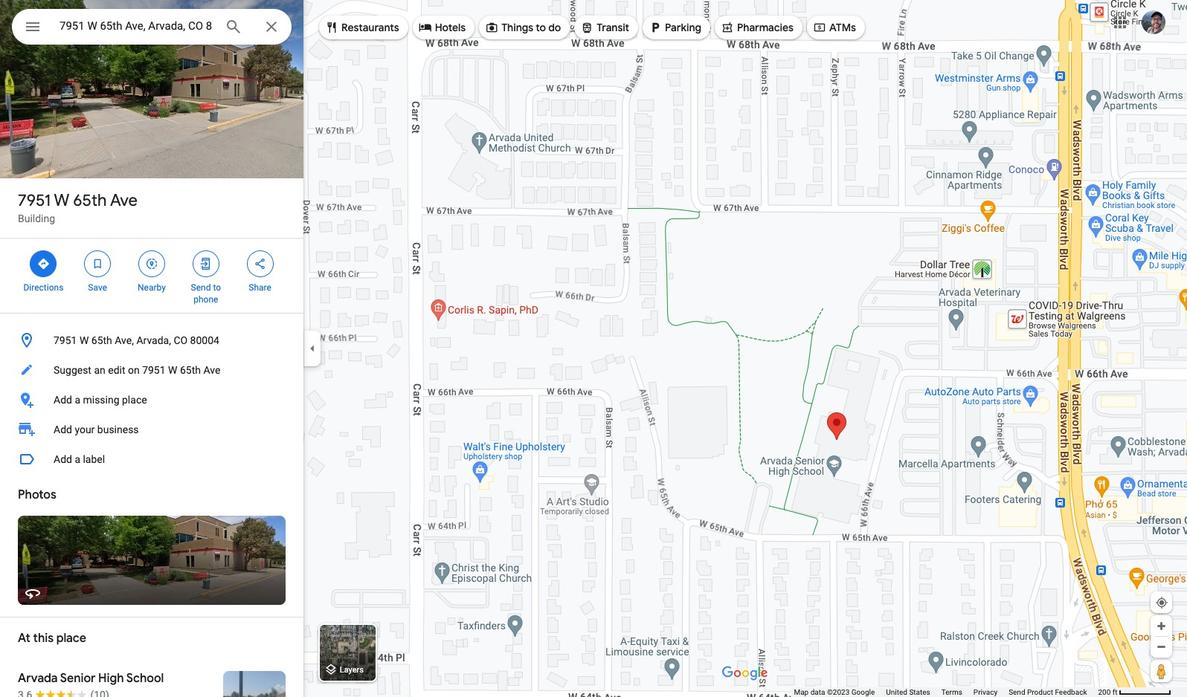 Task type: vqa. For each thing, say whether or not it's contained in the screenshot.
Add your business's Add
yes



Task type: locate. For each thing, give the bounding box(es) containing it.
1 vertical spatial ave
[[203, 365, 220, 376]]

send for send product feedback
[[1009, 689, 1026, 697]]

arvada
[[18, 672, 58, 687]]

footer
[[794, 688, 1099, 698]]

0 vertical spatial add
[[54, 394, 72, 406]]

1 vertical spatial send
[[1009, 689, 1026, 697]]

to left do
[[536, 21, 546, 34]]

a inside the add a missing place button
[[75, 394, 80, 406]]

on
[[128, 365, 140, 376]]

2 horizontal spatial 7951
[[142, 365, 166, 376]]

ave inside button
[[203, 365, 220, 376]]

65th up ""
[[73, 190, 107, 211]]

0 vertical spatial send
[[191, 283, 211, 293]]

0 vertical spatial 65th
[[73, 190, 107, 211]]

200 ft
[[1099, 689, 1118, 697]]

google account: cj baylor  
(christian.baylor@adept.ai) image
[[1142, 10, 1166, 34]]

privacy
[[974, 689, 998, 697]]

0 horizontal spatial ave
[[110, 190, 138, 211]]

add down suggest
[[54, 394, 72, 406]]

w for ave
[[54, 190, 69, 211]]

2 vertical spatial 65th
[[180, 365, 201, 376]]

w up suggest
[[80, 335, 89, 347]]

1 add from the top
[[54, 394, 72, 406]]

united
[[886, 689, 908, 697]]

add your business link
[[0, 415, 304, 445]]

send left product
[[1009, 689, 1026, 697]]

send inside button
[[1009, 689, 1026, 697]]

65th for ave
[[73, 190, 107, 211]]

65th left ave,
[[91, 335, 112, 347]]

0 vertical spatial a
[[75, 394, 80, 406]]

suggest
[[54, 365, 91, 376]]

1 horizontal spatial w
[[80, 335, 89, 347]]

7951 W 65th Ave, Arvada, CO 80004 field
[[12, 9, 292, 45]]

7951
[[18, 190, 51, 211], [54, 335, 77, 347], [142, 365, 166, 376]]

show your location image
[[1156, 597, 1169, 610]]

ave,
[[115, 335, 134, 347]]

send
[[191, 283, 211, 293], [1009, 689, 1026, 697]]

7951 for ave,
[[54, 335, 77, 347]]

0 horizontal spatial place
[[56, 632, 86, 647]]

1 vertical spatial a
[[75, 454, 80, 466]]

hotels
[[435, 21, 466, 34]]


[[253, 256, 267, 272]]

send product feedback
[[1009, 689, 1087, 697]]

65th down 'co'
[[180, 365, 201, 376]]

 hotels
[[419, 19, 466, 36]]

0 vertical spatial ave
[[110, 190, 138, 211]]

terms button
[[942, 688, 963, 698]]

to up phone
[[213, 283, 221, 293]]

to
[[536, 21, 546, 34], [213, 283, 221, 293]]


[[649, 19, 662, 36]]


[[419, 19, 432, 36]]

a
[[75, 394, 80, 406], [75, 454, 80, 466]]

label
[[83, 454, 105, 466]]

2 add from the top
[[54, 424, 72, 436]]

high
[[98, 672, 124, 687]]

1 horizontal spatial to
[[536, 21, 546, 34]]

1 horizontal spatial ave
[[203, 365, 220, 376]]

2 vertical spatial 7951
[[142, 365, 166, 376]]

0 vertical spatial w
[[54, 190, 69, 211]]

place
[[122, 394, 147, 406], [56, 632, 86, 647]]

2 a from the top
[[75, 454, 80, 466]]

photos
[[18, 488, 56, 503]]

place inside button
[[122, 394, 147, 406]]

 search field
[[12, 9, 292, 48]]

0 horizontal spatial to
[[213, 283, 221, 293]]

send for send to phone
[[191, 283, 211, 293]]

 things to do
[[485, 19, 561, 36]]

3 add from the top
[[54, 454, 72, 466]]

send to phone
[[191, 283, 221, 305]]

footer containing map data ©2023 google
[[794, 688, 1099, 698]]

an
[[94, 365, 105, 376]]

restaurants
[[342, 21, 399, 34]]

add for add a label
[[54, 454, 72, 466]]

add left your
[[54, 424, 72, 436]]

this
[[33, 632, 54, 647]]

add
[[54, 394, 72, 406], [54, 424, 72, 436], [54, 454, 72, 466]]

a left missing
[[75, 394, 80, 406]]

2 horizontal spatial w
[[168, 365, 177, 376]]

0 vertical spatial 7951
[[18, 190, 51, 211]]

place right this
[[56, 632, 86, 647]]

suggest an edit on 7951 w 65th ave button
[[0, 356, 304, 385]]

place down on
[[122, 394, 147, 406]]

share
[[249, 283, 271, 293]]


[[91, 256, 104, 272]]

1 vertical spatial add
[[54, 424, 72, 436]]

None field
[[60, 17, 213, 35]]


[[485, 19, 499, 36]]

 transit
[[581, 19, 630, 36]]

7951 up "building"
[[18, 190, 51, 211]]

 atms
[[813, 19, 856, 36]]

0 horizontal spatial send
[[191, 283, 211, 293]]

google
[[852, 689, 875, 697]]

 restaurants
[[325, 19, 399, 36]]

send up phone
[[191, 283, 211, 293]]

7951 inside 7951 w 65th ave building
[[18, 190, 51, 211]]

1 vertical spatial to
[[213, 283, 221, 293]]

0 horizontal spatial w
[[54, 190, 69, 211]]

map
[[794, 689, 809, 697]]

a left 'label'
[[75, 454, 80, 466]]

w inside 7951 w 65th ave building
[[54, 190, 69, 211]]

do
[[549, 21, 561, 34]]

2 vertical spatial add
[[54, 454, 72, 466]]

1 vertical spatial w
[[80, 335, 89, 347]]

1 vertical spatial place
[[56, 632, 86, 647]]

1 vertical spatial 65th
[[91, 335, 112, 347]]

ave
[[110, 190, 138, 211], [203, 365, 220, 376]]

7951 w 65th ave, arvada, co 80004
[[54, 335, 219, 347]]

w for ave,
[[80, 335, 89, 347]]

0 horizontal spatial 7951
[[18, 190, 51, 211]]

1 horizontal spatial place
[[122, 394, 147, 406]]

w
[[54, 190, 69, 211], [80, 335, 89, 347], [168, 365, 177, 376]]

w down 'co'
[[168, 365, 177, 376]]

7951 right on
[[142, 365, 166, 376]]

building
[[18, 213, 55, 225]]

suggest an edit on 7951 w 65th ave
[[54, 365, 220, 376]]

2 vertical spatial w
[[168, 365, 177, 376]]

send inside send to phone
[[191, 283, 211, 293]]

65th inside 7951 w 65th ave building
[[73, 190, 107, 211]]

1 horizontal spatial send
[[1009, 689, 1026, 697]]


[[581, 19, 594, 36]]

a for label
[[75, 454, 80, 466]]

add a label
[[54, 454, 105, 466]]

zoom out image
[[1156, 642, 1167, 653]]

7951 up suggest
[[54, 335, 77, 347]]

school
[[126, 672, 164, 687]]

1 a from the top
[[75, 394, 80, 406]]


[[145, 256, 158, 272]]

directions
[[23, 283, 63, 293]]

a inside add a label button
[[75, 454, 80, 466]]

actions for 7951 w 65th ave region
[[0, 239, 304, 313]]

65th
[[73, 190, 107, 211], [91, 335, 112, 347], [180, 365, 201, 376]]

add a label button
[[0, 445, 304, 475]]

0 vertical spatial place
[[122, 394, 147, 406]]

0 vertical spatial to
[[536, 21, 546, 34]]

7951 for ave
[[18, 190, 51, 211]]

add left 'label'
[[54, 454, 72, 466]]

things
[[502, 21, 534, 34]]

1 horizontal spatial 7951
[[54, 335, 77, 347]]

w up "building"
[[54, 190, 69, 211]]

 pharmacies
[[721, 19, 794, 36]]

1 vertical spatial 7951
[[54, 335, 77, 347]]

phone
[[194, 295, 218, 305]]

edit
[[108, 365, 125, 376]]



Task type: describe. For each thing, give the bounding box(es) containing it.
arvada senior high school link
[[0, 660, 304, 698]]

80004
[[190, 335, 219, 347]]

add for add your business
[[54, 424, 72, 436]]

65th for ave,
[[91, 335, 112, 347]]

united states button
[[886, 688, 931, 698]]


[[325, 19, 339, 36]]

add for add a missing place
[[54, 394, 72, 406]]

product
[[1028, 689, 1054, 697]]

footer inside google maps element
[[794, 688, 1099, 698]]


[[199, 256, 213, 272]]

privacy button
[[974, 688, 998, 698]]

united states
[[886, 689, 931, 697]]

7951 w 65th ave main content
[[0, 0, 304, 698]]

business
[[97, 424, 139, 436]]

arvada senior high school
[[18, 672, 164, 687]]

terms
[[942, 689, 963, 697]]

to inside  things to do
[[536, 21, 546, 34]]


[[37, 256, 50, 272]]

3.6 stars 10 reviews image
[[18, 688, 109, 698]]

google maps element
[[0, 0, 1188, 698]]

parking
[[665, 21, 702, 34]]

feedback
[[1055, 689, 1087, 697]]


[[813, 19, 827, 36]]

add a missing place button
[[0, 385, 304, 415]]

©2023
[[827, 689, 850, 697]]

200
[[1099, 689, 1111, 697]]

 parking
[[649, 19, 702, 36]]

to inside send to phone
[[213, 283, 221, 293]]

map data ©2023 google
[[794, 689, 875, 697]]

send product feedback button
[[1009, 688, 1087, 698]]

transit
[[597, 21, 630, 34]]


[[24, 16, 42, 37]]

add a missing place
[[54, 394, 147, 406]]

ave inside 7951 w 65th ave building
[[110, 190, 138, 211]]

at this place
[[18, 632, 86, 647]]

pharmacies
[[737, 21, 794, 34]]


[[721, 19, 734, 36]]

ft
[[1113, 689, 1118, 697]]

at
[[18, 632, 30, 647]]

show street view coverage image
[[1151, 661, 1173, 683]]

 button
[[12, 9, 54, 48]]

none field inside 7951 w 65th ave, arvada, co 80004 field
[[60, 17, 213, 35]]

200 ft button
[[1099, 689, 1172, 697]]

nearby
[[138, 283, 166, 293]]

zoom in image
[[1156, 621, 1167, 632]]

7951 w 65th ave, arvada, co 80004 button
[[0, 326, 304, 356]]

senior
[[60, 672, 96, 687]]

a for missing
[[75, 394, 80, 406]]

data
[[811, 689, 826, 697]]

missing
[[83, 394, 119, 406]]

layers
[[340, 666, 364, 676]]

your
[[75, 424, 95, 436]]

collapse side panel image
[[304, 341, 321, 357]]

add your business
[[54, 424, 139, 436]]

7951 w 65th ave building
[[18, 190, 138, 225]]

atms
[[830, 21, 856, 34]]

save
[[88, 283, 107, 293]]

arvada,
[[136, 335, 171, 347]]

co
[[174, 335, 188, 347]]

states
[[910, 689, 931, 697]]



